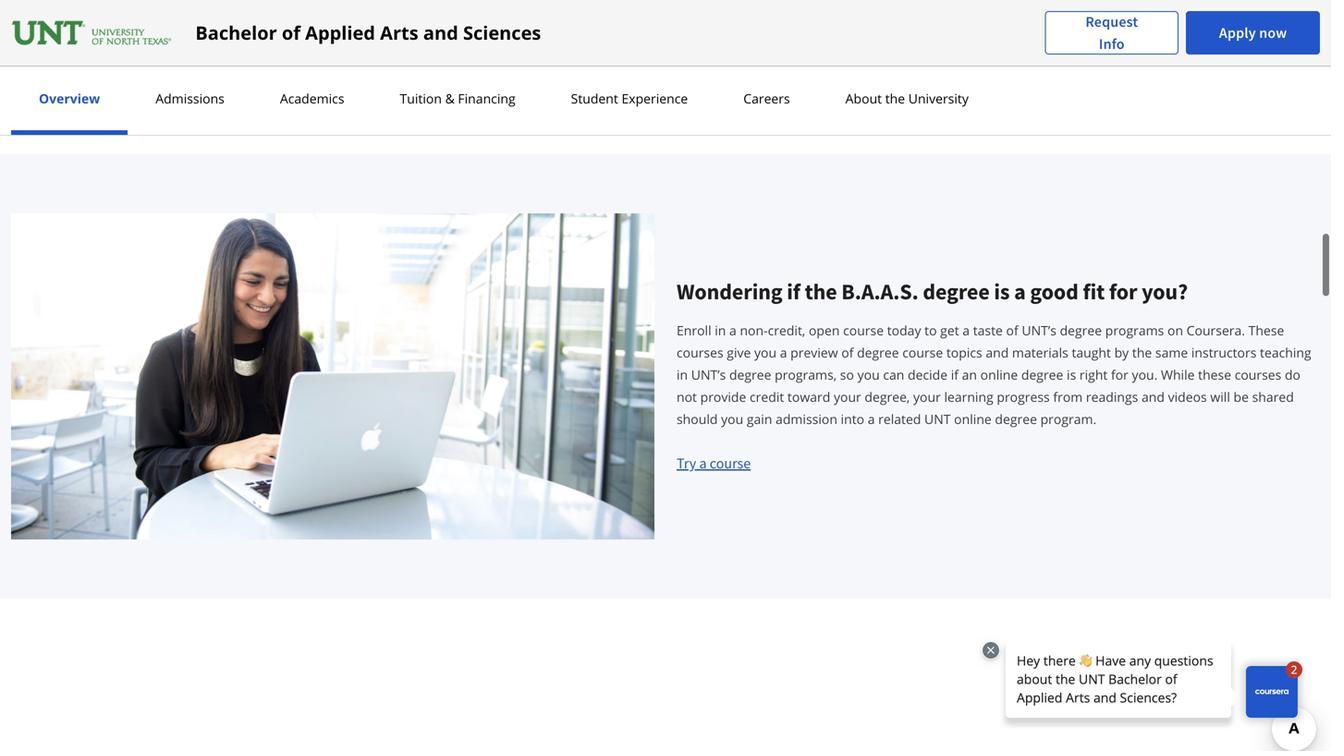 Task type: locate. For each thing, give the bounding box(es) containing it.
now
[[1260, 24, 1288, 42]]

0 vertical spatial is
[[995, 278, 1010, 306]]

arts
[[380, 20, 419, 45]]

certificate
[[125, 27, 192, 42], [451, 27, 517, 42]]

online right an
[[981, 366, 1019, 384]]

0 horizontal spatial if
[[787, 278, 801, 306]]

2 vertical spatial the
[[1133, 344, 1153, 362]]

try a course
[[677, 455, 751, 473]]

1 horizontal spatial unt's
[[1022, 322, 1057, 339]]

courses
[[677, 344, 724, 362], [1235, 366, 1282, 384]]

in
[[715, 322, 726, 339], [677, 366, 688, 384]]

courses down enroll
[[677, 344, 724, 362]]

&
[[445, 90, 455, 107]]

unt's up the provide
[[692, 366, 726, 384]]

courses)
[[207, 27, 260, 42], [532, 27, 586, 42]]

bachelor
[[195, 20, 277, 45]]

degree down progress
[[996, 411, 1038, 428]]

0 vertical spatial you
[[755, 344, 777, 362]]

1 horizontal spatial the
[[886, 90, 906, 107]]

programs
[[1106, 322, 1165, 339]]

0 horizontal spatial is
[[995, 278, 1010, 306]]

if left an
[[952, 366, 959, 384]]

university
[[909, 90, 969, 107]]

2 vertical spatial you
[[722, 411, 744, 428]]

1 horizontal spatial is
[[1067, 366, 1077, 384]]

in right enroll
[[715, 322, 726, 339]]

1 horizontal spatial courses
[[1235, 366, 1282, 384]]

0 horizontal spatial you
[[722, 411, 744, 428]]

the right by
[[1133, 344, 1153, 362]]

0 horizontal spatial professional
[[43, 27, 123, 42]]

professional certificate (7 courses)
[[43, 27, 260, 42]]

you down non- at the top of the page
[[755, 344, 777, 362]]

0 horizontal spatial your
[[834, 388, 862, 406]]

1 certificate from the left
[[125, 27, 192, 42]]

tuition
[[400, 90, 442, 107]]

credit,
[[768, 322, 806, 339]]

enroll
[[677, 322, 712, 339]]

in up not
[[677, 366, 688, 384]]

2 vertical spatial and
[[1142, 388, 1165, 406]]

non-
[[740, 322, 768, 339]]

courses) for professional certificate (6 courses)
[[532, 27, 586, 42]]

unt's
[[1022, 322, 1057, 339], [692, 366, 726, 384]]

and right arts on the top left of page
[[424, 20, 459, 45]]

2 horizontal spatial you
[[858, 366, 880, 384]]

0 vertical spatial courses
[[677, 344, 724, 362]]

1 horizontal spatial professional
[[368, 27, 449, 42]]

degree up get
[[923, 278, 990, 306]]

online
[[981, 366, 1019, 384], [955, 411, 992, 428]]

2 horizontal spatial the
[[1133, 344, 1153, 362]]

so
[[841, 366, 855, 384]]

2 professional from the left
[[368, 27, 449, 42]]

0 vertical spatial and
[[424, 20, 459, 45]]

1 vertical spatial unt's
[[692, 366, 726, 384]]

and down the taste
[[986, 344, 1009, 362]]

2 horizontal spatial course
[[903, 344, 944, 362]]

courses) right (7
[[207, 27, 260, 42]]

the right about
[[886, 90, 906, 107]]

1 vertical spatial is
[[1067, 366, 1077, 384]]

wondering if the b.a.a.s. degree is a good fit for you?
[[677, 278, 1189, 306]]

0 vertical spatial in
[[715, 322, 726, 339]]

course right open
[[844, 322, 884, 339]]

your down decide
[[914, 388, 941, 406]]

enroll in a non-credit, open course today to get a taste of unt's degree programs on coursera. these courses give you a preview of degree course topics and materials taught by the same instructors teaching in unt's degree programs, so you can decide if an online degree is right for you. while these courses do not provide credit toward your degree, your learning progress from readings and videos will be shared should you gain admission into a related unt online degree program.
[[677, 322, 1312, 428]]

tuition & financing link
[[395, 90, 521, 107]]

1 vertical spatial course
[[903, 344, 944, 362]]

on
[[1168, 322, 1184, 339]]

1 vertical spatial in
[[677, 366, 688, 384]]

certificate for (6
[[451, 27, 517, 42]]

0 horizontal spatial in
[[677, 366, 688, 384]]

0 horizontal spatial certificate
[[125, 27, 192, 42]]

0 vertical spatial the
[[886, 90, 906, 107]]

0 vertical spatial unt's
[[1022, 322, 1057, 339]]

professional up tuition
[[368, 27, 449, 42]]

you?
[[1142, 278, 1189, 306]]

1 vertical spatial for
[[1112, 366, 1129, 384]]

if up credit,
[[787, 278, 801, 306]]

1 horizontal spatial courses)
[[532, 27, 586, 42]]

you down the provide
[[722, 411, 744, 428]]

and down you.
[[1142, 388, 1165, 406]]

course up decide
[[903, 344, 944, 362]]

and
[[424, 20, 459, 45], [986, 344, 1009, 362], [1142, 388, 1165, 406]]

1 vertical spatial the
[[805, 278, 838, 306]]

degree
[[923, 278, 990, 306], [1061, 322, 1103, 339], [858, 344, 900, 362], [730, 366, 772, 384], [1022, 366, 1064, 384], [996, 411, 1038, 428]]

you right 'so'
[[858, 366, 880, 384]]

by
[[1115, 344, 1130, 362]]

professional certificate (6 courses) link
[[346, 0, 657, 57]]

your down 'so'
[[834, 388, 862, 406]]

for right fit
[[1110, 278, 1138, 306]]

professional up overview
[[43, 27, 123, 42]]

0 horizontal spatial course
[[710, 455, 751, 473]]

of right the taste
[[1007, 322, 1019, 339]]

1 horizontal spatial and
[[986, 344, 1009, 362]]

for down by
[[1112, 366, 1129, 384]]

0 vertical spatial of
[[282, 20, 301, 45]]

can
[[884, 366, 905, 384]]

you
[[755, 344, 777, 362], [858, 366, 880, 384], [722, 411, 744, 428]]

careers link
[[738, 90, 796, 107]]

(6
[[520, 27, 530, 42]]

2 vertical spatial of
[[842, 344, 854, 362]]

apply now
[[1220, 24, 1288, 42]]

0 horizontal spatial of
[[282, 20, 301, 45]]

these
[[1249, 322, 1285, 339]]

certificate left (7
[[125, 27, 192, 42]]

1 professional from the left
[[43, 27, 123, 42]]

1 horizontal spatial of
[[842, 344, 854, 362]]

1 vertical spatial and
[[986, 344, 1009, 362]]

is up the taste
[[995, 278, 1010, 306]]

professional for professional certificate (6 courses)
[[368, 27, 449, 42]]

of up 'so'
[[842, 344, 854, 362]]

1 horizontal spatial if
[[952, 366, 959, 384]]

do
[[1286, 366, 1301, 384]]

online down learning
[[955, 411, 992, 428]]

certificate left (6 on the top left of page
[[451, 27, 517, 42]]

for
[[1110, 278, 1138, 306], [1112, 366, 1129, 384]]

courses) for professional certificate (7 courses)
[[207, 27, 260, 42]]

of left applied
[[282, 20, 301, 45]]

0 horizontal spatial courses)
[[207, 27, 260, 42]]

experience
[[622, 90, 688, 107]]

1 vertical spatial courses
[[1235, 366, 1282, 384]]

1 horizontal spatial course
[[844, 322, 884, 339]]

a right get
[[963, 322, 970, 339]]

2 certificate from the left
[[451, 27, 517, 42]]

request info button
[[1046, 11, 1180, 55]]

credit
[[750, 388, 785, 406]]

1 vertical spatial if
[[952, 366, 959, 384]]

into
[[841, 411, 865, 428]]

the up open
[[805, 278, 838, 306]]

admissions
[[156, 90, 225, 107]]

wondering
[[677, 278, 783, 306]]

be
[[1234, 388, 1250, 406]]

student experience link
[[566, 90, 694, 107]]

2 horizontal spatial of
[[1007, 322, 1019, 339]]

you.
[[1133, 366, 1158, 384]]

is left right at the right of page
[[1067, 366, 1077, 384]]

course right the try
[[710, 455, 751, 473]]

2 horizontal spatial and
[[1142, 388, 1165, 406]]

student experience
[[571, 90, 688, 107]]

of
[[282, 20, 301, 45], [1007, 322, 1019, 339], [842, 344, 854, 362]]

overview
[[39, 90, 100, 107]]

unt's up materials
[[1022, 322, 1057, 339]]

courses up shared
[[1235, 366, 1282, 384]]

academics link
[[275, 90, 350, 107]]

admissions link
[[150, 90, 230, 107]]

your
[[834, 388, 862, 406], [914, 388, 941, 406]]

0 vertical spatial if
[[787, 278, 801, 306]]

1 horizontal spatial your
[[914, 388, 941, 406]]

1 vertical spatial you
[[858, 366, 880, 384]]

these
[[1199, 366, 1232, 384]]

1 courses) from the left
[[207, 27, 260, 42]]

if
[[787, 278, 801, 306], [952, 366, 959, 384]]

1 horizontal spatial certificate
[[451, 27, 517, 42]]

2 courses) from the left
[[532, 27, 586, 42]]

courses) right (6 on the top left of page
[[532, 27, 586, 42]]

taste
[[974, 322, 1004, 339]]



Task type: describe. For each thing, give the bounding box(es) containing it.
materials
[[1013, 344, 1069, 362]]

academics
[[280, 90, 345, 107]]

university of north texas image
[[11, 18, 173, 48]]

a right the try
[[700, 455, 707, 473]]

a left the good
[[1015, 278, 1026, 306]]

progress
[[997, 388, 1051, 406]]

1 horizontal spatial you
[[755, 344, 777, 362]]

bachelor of applied arts and sciences
[[195, 20, 541, 45]]

decide
[[908, 366, 948, 384]]

degree down materials
[[1022, 366, 1064, 384]]

b.a.a.s.
[[842, 278, 919, 306]]

try
[[677, 455, 697, 473]]

degree,
[[865, 388, 910, 406]]

same
[[1156, 344, 1189, 362]]

will
[[1211, 388, 1231, 406]]

info
[[1100, 35, 1125, 53]]

a left non- at the top of the page
[[730, 322, 737, 339]]

0 horizontal spatial unt's
[[692, 366, 726, 384]]

degree up can
[[858, 344, 900, 362]]

coursera.
[[1187, 322, 1246, 339]]

to
[[925, 322, 937, 339]]

fit
[[1084, 278, 1105, 306]]

get
[[941, 322, 960, 339]]

related
[[879, 411, 922, 428]]

0 vertical spatial online
[[981, 366, 1019, 384]]

learning
[[945, 388, 994, 406]]

about the university
[[846, 90, 969, 107]]

overview link
[[33, 90, 106, 107]]

taught
[[1072, 344, 1112, 362]]

professional for professional certificate (7 courses)
[[43, 27, 123, 42]]

today
[[888, 322, 922, 339]]

good
[[1031, 278, 1079, 306]]

give
[[727, 344, 751, 362]]

right
[[1080, 366, 1108, 384]]

2 vertical spatial course
[[710, 455, 751, 473]]

programs,
[[775, 366, 837, 384]]

tuition & financing
[[400, 90, 516, 107]]

from
[[1054, 388, 1083, 406]]

degree down give
[[730, 366, 772, 384]]

videos
[[1169, 388, 1208, 406]]

an
[[963, 366, 978, 384]]

a right into
[[868, 411, 875, 428]]

admission
[[776, 411, 838, 428]]

the inside enroll in a non-credit, open course today to get a taste of unt's degree programs on coursera. these courses give you a preview of degree course topics and materials taught by the same instructors teaching in unt's degree programs, so you can decide if an online degree is right for you. while these courses do not provide credit toward your degree, your learning progress from readings and videos will be shared should you gain admission into a related unt online degree program.
[[1133, 344, 1153, 362]]

student
[[571, 90, 619, 107]]

gain
[[747, 411, 773, 428]]

0 horizontal spatial and
[[424, 20, 459, 45]]

professional certificate (7 courses) link
[[20, 0, 331, 57]]

1 horizontal spatial in
[[715, 322, 726, 339]]

financing
[[458, 90, 516, 107]]

degree up taught
[[1061, 322, 1103, 339]]

certificate for (7
[[125, 27, 192, 42]]

open
[[809, 322, 840, 339]]

applied
[[305, 20, 376, 45]]

apply now button
[[1187, 11, 1321, 55]]

instructors
[[1192, 344, 1257, 362]]

try a course link
[[677, 455, 751, 473]]

(7
[[194, 27, 204, 42]]

0 horizontal spatial the
[[805, 278, 838, 306]]

if inside enroll in a non-credit, open course today to get a taste of unt's degree programs on coursera. these courses give you a preview of degree course topics and materials taught by the same instructors teaching in unt's degree programs, so you can decide if an online degree is right for you. while these courses do not provide credit toward your degree, your learning progress from readings and videos will be shared should you gain admission into a related unt online degree program.
[[952, 366, 959, 384]]

professional certificate (6 courses)
[[368, 27, 586, 42]]

about the university link
[[840, 90, 975, 107]]

provide
[[701, 388, 747, 406]]

0 vertical spatial course
[[844, 322, 884, 339]]

teaching
[[1261, 344, 1312, 362]]

preview
[[791, 344, 839, 362]]

1 vertical spatial of
[[1007, 322, 1019, 339]]

1 vertical spatial online
[[955, 411, 992, 428]]

request info
[[1086, 12, 1139, 53]]

program.
[[1041, 411, 1097, 428]]

sciences
[[463, 20, 541, 45]]

0 horizontal spatial courses
[[677, 344, 724, 362]]

unt
[[925, 411, 951, 428]]

topics
[[947, 344, 983, 362]]

0 vertical spatial for
[[1110, 278, 1138, 306]]

a down credit,
[[780, 344, 788, 362]]

should
[[677, 411, 718, 428]]

shared
[[1253, 388, 1295, 406]]

toward
[[788, 388, 831, 406]]

while
[[1162, 366, 1196, 384]]

for inside enroll in a non-credit, open course today to get a taste of unt's degree programs on coursera. these courses give you a preview of degree course topics and materials taught by the same instructors teaching in unt's degree programs, so you can decide if an online degree is right for you. while these courses do not provide credit toward your degree, your learning progress from readings and videos will be shared should you gain admission into a related unt online degree program.
[[1112, 366, 1129, 384]]

2 your from the left
[[914, 388, 941, 406]]

1 your from the left
[[834, 388, 862, 406]]

readings
[[1087, 388, 1139, 406]]

is inside enroll in a non-credit, open course today to get a taste of unt's degree programs on coursera. these courses give you a preview of degree course topics and materials taught by the same instructors teaching in unt's degree programs, so you can decide if an online degree is right for you. while these courses do not provide credit toward your degree, your learning progress from readings and videos will be shared should you gain admission into a related unt online degree program.
[[1067, 366, 1077, 384]]

careers
[[744, 90, 791, 107]]

not
[[677, 388, 697, 406]]

request
[[1086, 12, 1139, 31]]

apply
[[1220, 24, 1257, 42]]



Task type: vqa. For each thing, say whether or not it's contained in the screenshot.
the Enroll
yes



